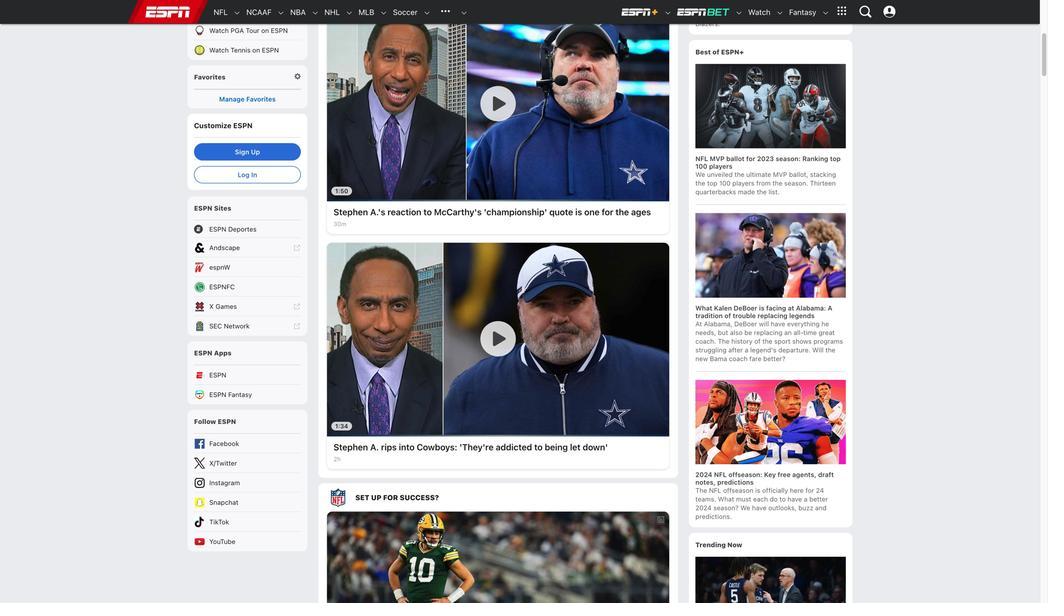 Task type: locate. For each thing, give the bounding box(es) containing it.
after
[[728, 347, 743, 354]]

sec
[[209, 323, 222, 330]]

espn link
[[187, 366, 307, 385]]

1 vertical spatial favorites
[[246, 95, 276, 103]]

x games link
[[187, 297, 307, 317]]

also
[[730, 329, 743, 337]]

1 horizontal spatial a
[[804, 496, 808, 504]]

0 horizontal spatial we
[[695, 171, 705, 178]]

2 vertical spatial to
[[780, 496, 786, 504]]

0 vertical spatial is
[[575, 207, 582, 217]]

how to watch nhl games
[[209, 7, 292, 15]]

100 down unveiled
[[719, 180, 731, 187]]

for right one
[[602, 207, 613, 217]]

0 vertical spatial games
[[271, 7, 292, 15]]

to inside stephen a. rips into cowboys: 'they're addicted to being let down' 2h
[[534, 443, 543, 453]]

is left facing
[[759, 305, 765, 312]]

soccer
[[393, 8, 418, 17]]

buzz
[[798, 505, 813, 512]]

2 horizontal spatial a
[[808, 2, 811, 10]]

sec network
[[209, 323, 250, 330]]

stephen for stephen a. rips into cowboys: 'they're addicted to being let down'
[[334, 443, 368, 453]]

trouble
[[733, 312, 756, 320]]

x/twitter link
[[187, 454, 307, 474]]

1 vertical spatial games
[[216, 303, 237, 311]]

how to watch nhl games link
[[187, 1, 307, 21]]

0 vertical spatial on
[[261, 27, 269, 34]]

manage favorites
[[219, 95, 276, 103]]

1 vertical spatial players
[[732, 180, 755, 187]]

mvp up unveiled
[[710, 155, 725, 163]]

is
[[575, 207, 582, 217], [759, 305, 765, 312], [755, 487, 760, 495]]

is left one
[[575, 207, 582, 217]]

1:50
[[335, 188, 348, 195]]

what up season?
[[718, 496, 734, 504]]

anfernee
[[695, 2, 723, 10]]

andscape
[[209, 244, 240, 252]]

1 horizontal spatial what
[[718, 496, 734, 504]]

1 vertical spatial fantasy
[[228, 391, 252, 399]]

2 horizontal spatial to
[[780, 496, 786, 504]]

here
[[790, 487, 804, 495]]

how
[[209, 7, 223, 15]]

a down history on the right bottom of page
[[745, 347, 748, 354]]

espn down watch pga tour on espn on the top left of the page
[[262, 46, 279, 54]]

follow
[[194, 418, 216, 426]]

0 vertical spatial 100
[[695, 163, 707, 170]]

have down here
[[788, 496, 802, 504]]

top up stacking
[[830, 155, 841, 163]]

0 horizontal spatial fantasy
[[228, 391, 252, 399]]

watch pga tour on espn link
[[187, 21, 307, 40]]

1 vertical spatial what
[[718, 496, 734, 504]]

of up legend's
[[754, 338, 761, 345]]

1 horizontal spatial we
[[740, 505, 750, 512]]

nfl inside nfl mvp ballot for 2023 season: ranking top 100 players we unveiled the ultimate mvp ballot, stacking the top 100 players from the season. thirteen quarterbacks made the list.
[[695, 155, 708, 163]]

to right reaction in the top left of the page
[[424, 207, 432, 217]]

rips
[[381, 443, 397, 453]]

needs,
[[695, 329, 716, 337]]

simons
[[725, 2, 748, 10]]

0 vertical spatial favorites
[[194, 73, 226, 81]]

2 vertical spatial is
[[755, 487, 760, 495]]

nhl left mlb link
[[324, 8, 340, 17]]

deboer right kalen
[[734, 305, 757, 312]]

on right tennis
[[252, 46, 260, 54]]

is inside 2024 nfl offseason: key free agents, draft notes, predictions the nfl offseason is officially here for 24 teams. what must each do to have a better 2024 season? we have outlooks, buzz and predictions.
[[755, 487, 760, 495]]

the
[[819, 11, 829, 19], [735, 171, 745, 178], [695, 180, 705, 187], [773, 180, 782, 187], [757, 188, 767, 196], [616, 207, 629, 217], [762, 338, 772, 345], [825, 347, 835, 354]]

for right left
[[809, 11, 817, 19]]

follow espn
[[194, 418, 236, 426]]

fantasy
[[789, 8, 816, 17], [228, 391, 252, 399]]

0 horizontal spatial the
[[695, 487, 707, 495]]

mccarthy's
[[434, 207, 482, 217]]

in
[[800, 2, 806, 10]]

2 vertical spatial a
[[804, 496, 808, 504]]

the left the ages
[[616, 207, 629, 217]]

espn fantasy link
[[187, 385, 307, 405]]

best
[[695, 48, 711, 56]]

0 vertical spatial top
[[830, 155, 841, 163]]

x/twitter
[[209, 460, 237, 468]]

1 vertical spatial we
[[740, 505, 750, 512]]

0 horizontal spatial favorites
[[194, 73, 226, 81]]

2 2024 from the top
[[695, 505, 712, 512]]

stephen for stephen a.'s reaction to mccarthy's 'championship' quote is one for the ages
[[334, 207, 368, 217]]

espnw link
[[187, 258, 307, 277]]

replacing down will
[[754, 329, 782, 337]]

0 vertical spatial fantasy
[[789, 8, 816, 17]]

a up buzz
[[804, 496, 808, 504]]

teams.
[[695, 496, 716, 504]]

is up each
[[755, 487, 760, 495]]

0 vertical spatial the
[[718, 338, 730, 345]]

1 vertical spatial a
[[745, 347, 748, 354]]

1 horizontal spatial 100
[[719, 180, 731, 187]]

1 stephen from the top
[[334, 207, 368, 217]]

font before image
[[194, 225, 205, 234]]

0 vertical spatial what
[[695, 305, 712, 312]]

espn+
[[721, 48, 744, 56]]

the down but
[[718, 338, 730, 345]]

success?
[[400, 494, 439, 502]]

0 horizontal spatial what
[[695, 305, 712, 312]]

0 horizontal spatial a
[[745, 347, 748, 354]]

coach.
[[695, 338, 716, 345]]

2 vertical spatial of
[[754, 338, 761, 345]]

100 up unveiled
[[695, 163, 707, 170]]

the down game-
[[819, 11, 829, 19]]

2 horizontal spatial of
[[754, 338, 761, 345]]

2024
[[695, 471, 712, 479], [695, 505, 712, 512]]

now
[[727, 542, 742, 549]]

a inside anfernee simons somehow drops in a game- winning floater with 0.2 seconds left for the trail blazers.
[[808, 2, 811, 10]]

we left unveiled
[[695, 171, 705, 178]]

unveiled
[[707, 171, 733, 178]]

the up legend's
[[762, 338, 772, 345]]

quarterbacks
[[695, 188, 736, 196]]

predictions.
[[695, 513, 732, 521]]

bama
[[710, 355, 727, 363]]

1 horizontal spatial mvp
[[773, 171, 787, 178]]

0 vertical spatial 2024
[[695, 471, 712, 479]]

espn left sites
[[194, 205, 212, 212]]

ultimate
[[746, 171, 771, 178]]

1 vertical spatial to
[[534, 443, 543, 453]]

thirteen
[[810, 180, 836, 187]]

1 vertical spatial top
[[707, 180, 717, 187]]

1 horizontal spatial the
[[718, 338, 730, 345]]

have up an
[[771, 320, 785, 328]]

to inside stephen a.'s reaction to mccarthy's 'championship' quote is one for the ages 30m
[[424, 207, 432, 217]]

favorites up the manage
[[194, 73, 226, 81]]

2024 up teams.
[[695, 471, 712, 479]]

espn right the follow
[[218, 418, 236, 426]]

stephen inside stephen a.'s reaction to mccarthy's 'championship' quote is one for the ages 30m
[[334, 207, 368, 217]]

1 vertical spatial stephen
[[334, 443, 368, 453]]

drops
[[781, 2, 799, 10]]

0 vertical spatial players
[[709, 163, 732, 170]]

the inside 2024 nfl offseason: key free agents, draft notes, predictions the nfl offseason is officially here for 24 teams. what must each do to have a better 2024 season? we have outlooks, buzz and predictions.
[[695, 487, 707, 495]]

1 vertical spatial 2024
[[695, 505, 712, 512]]

trending now
[[695, 542, 742, 549]]

ballot,
[[789, 171, 808, 178]]

what
[[695, 305, 712, 312], [718, 496, 734, 504]]

for inside anfernee simons somehow drops in a game- winning floater with 0.2 seconds left for the trail blazers.
[[809, 11, 817, 19]]

nhl link
[[319, 1, 340, 24]]

2 horizontal spatial have
[[788, 496, 802, 504]]

stephen inside stephen a. rips into cowboys: 'they're addicted to being let down' 2h
[[334, 443, 368, 453]]

stephen up 30m
[[334, 207, 368, 217]]

the up quarterbacks
[[695, 180, 705, 187]]

we down the "must"
[[740, 505, 750, 512]]

0 vertical spatial we
[[695, 171, 705, 178]]

1 horizontal spatial nhl
[[324, 8, 340, 17]]

replacing
[[758, 312, 788, 320], [754, 329, 782, 337]]

he
[[822, 320, 829, 328]]

for left 2023 at right
[[746, 155, 755, 163]]

players up unveiled
[[709, 163, 732, 170]]

0 vertical spatial a
[[808, 2, 811, 10]]

kalen
[[714, 305, 732, 312]]

for inside stephen a.'s reaction to mccarthy's 'championship' quote is one for the ages 30m
[[602, 207, 613, 217]]

is inside stephen a.'s reaction to mccarthy's 'championship' quote is one for the ages 30m
[[575, 207, 582, 217]]

1 vertical spatial 100
[[719, 180, 731, 187]]

on right tour
[[261, 27, 269, 34]]

0 horizontal spatial to
[[424, 207, 432, 217]]

1 horizontal spatial favorites
[[246, 95, 276, 103]]

for left 24
[[806, 487, 814, 495]]

1 horizontal spatial to
[[534, 443, 543, 453]]

watch for watch tennis on espn
[[209, 46, 229, 54]]

the down from
[[757, 188, 767, 196]]

cowboys:
[[417, 443, 457, 453]]

watch tennis on espn link
[[187, 40, 307, 60]]

instagram
[[209, 480, 240, 487]]

0 vertical spatial have
[[771, 320, 785, 328]]

fare
[[749, 355, 761, 363]]

30m
[[334, 221, 346, 228]]

tennis
[[231, 46, 251, 54]]

1 vertical spatial mvp
[[773, 171, 787, 178]]

0 vertical spatial to
[[424, 207, 432, 217]]

to inside 2024 nfl offseason: key free agents, draft notes, predictions the nfl offseason is officially here for 24 teams. what must each do to have a better 2024 season? we have outlooks, buzz and predictions.
[[780, 496, 786, 504]]

we inside nfl mvp ballot for 2023 season: ranking top 100 players we unveiled the ultimate mvp ballot, stacking the top 100 players from the season. thirteen quarterbacks made the list.
[[695, 171, 705, 178]]

espnfc
[[209, 283, 235, 291]]

a right in
[[808, 2, 811, 10]]

1 horizontal spatial have
[[771, 320, 785, 328]]

espn up follow espn
[[209, 391, 226, 399]]

espn left the apps at left bottom
[[194, 350, 212, 357]]

deportes
[[228, 226, 257, 233]]

2 stephen from the top
[[334, 443, 368, 453]]

favorites right the manage
[[246, 95, 276, 103]]

deboer
[[734, 305, 757, 312], [734, 320, 757, 328]]

0 vertical spatial deboer
[[734, 305, 757, 312]]

1 vertical spatial is
[[759, 305, 765, 312]]

the up "list." at the top of the page
[[773, 180, 782, 187]]

1 vertical spatial of
[[725, 312, 731, 320]]

0 horizontal spatial have
[[752, 505, 767, 512]]

espn right font before image
[[209, 226, 226, 233]]

the
[[718, 338, 730, 345], [695, 487, 707, 495]]

0 vertical spatial mvp
[[710, 155, 725, 163]]

24
[[816, 487, 824, 495]]

x
[[209, 303, 214, 311]]

top up quarterbacks
[[707, 180, 717, 187]]

ballot
[[726, 155, 745, 163]]

0 horizontal spatial on
[[252, 46, 260, 54]]

the inside anfernee simons somehow drops in a game- winning floater with 0.2 seconds left for the trail blazers.
[[819, 11, 829, 19]]

espn down the apps at left bottom
[[209, 372, 226, 379]]

instagram link
[[187, 474, 307, 493]]

nhl up tour
[[255, 7, 269, 15]]

2024 down teams.
[[695, 505, 712, 512]]

replacing up will
[[758, 312, 788, 320]]

0 horizontal spatial mvp
[[710, 155, 725, 163]]

players up made
[[732, 180, 755, 187]]

0 vertical spatial of
[[712, 48, 719, 56]]

the down notes,
[[695, 487, 707, 495]]

customize espn
[[194, 122, 252, 130]]

have down each
[[752, 505, 767, 512]]

to
[[424, 207, 432, 217], [534, 443, 543, 453], [780, 496, 786, 504]]

espn down nba link
[[271, 27, 288, 34]]

the inside stephen a.'s reaction to mccarthy's 'championship' quote is one for the ages 30m
[[616, 207, 629, 217]]

mvp down nfl mvp ballot for 2023 season: ranking top 100 players link
[[773, 171, 787, 178]]

to left the being
[[534, 443, 543, 453]]

snapchat link
[[187, 493, 307, 513]]

stephen up the 2h
[[334, 443, 368, 453]]

1 horizontal spatial on
[[261, 27, 269, 34]]

0 horizontal spatial games
[[216, 303, 237, 311]]

the down ballot on the right of the page
[[735, 171, 745, 178]]

to up outlooks,
[[780, 496, 786, 504]]

an
[[784, 329, 792, 337]]

1 horizontal spatial fantasy
[[789, 8, 816, 17]]

1 vertical spatial on
[[252, 46, 260, 54]]

watch tennis on espn
[[209, 46, 279, 54]]

0 horizontal spatial top
[[707, 180, 717, 187]]

set
[[355, 494, 369, 502]]

must
[[736, 496, 751, 504]]

a
[[808, 2, 811, 10], [745, 347, 748, 354], [804, 496, 808, 504]]

1 vertical spatial the
[[695, 487, 707, 495]]

for
[[383, 494, 398, 502]]

of up alabama,
[[725, 312, 731, 320]]

deboer down trouble
[[734, 320, 757, 328]]

of right best
[[712, 48, 719, 56]]

0 vertical spatial stephen
[[334, 207, 368, 217]]

what up at
[[695, 305, 712, 312]]

outlooks,
[[768, 505, 797, 512]]

2 vertical spatial have
[[752, 505, 767, 512]]



Task type: describe. For each thing, give the bounding box(es) containing it.
is inside what kalen deboer is facing at alabama: a tradition of trouble replacing legends at alabama, deboer will have everything he needs, but also be replacing an all-time great coach. the history of the sport shows programs struggling after a legend's departure. will the new bama coach fare better?
[[759, 305, 765, 312]]

ages
[[631, 207, 651, 217]]

manage favorites link
[[194, 95, 301, 103]]

shows
[[792, 338, 812, 345]]

left
[[797, 11, 807, 19]]

game-
[[813, 2, 833, 10]]

pga
[[231, 27, 244, 34]]

andscape link
[[187, 238, 307, 258]]

watch for watch pga tour on espn
[[209, 27, 229, 34]]

trending
[[695, 542, 726, 549]]

watch for watch
[[748, 8, 771, 17]]

1 horizontal spatial top
[[830, 155, 841, 163]]

2023
[[757, 155, 774, 163]]

sec network link
[[187, 317, 307, 336]]

1 vertical spatial have
[[788, 496, 802, 504]]

1 vertical spatial deboer
[[734, 320, 757, 328]]

0 vertical spatial replacing
[[758, 312, 788, 320]]

0 horizontal spatial 100
[[695, 163, 707, 170]]

customize
[[194, 122, 231, 130]]

to
[[225, 7, 232, 15]]

great
[[819, 329, 835, 337]]

tiktok link
[[187, 513, 307, 532]]

tour
[[246, 27, 259, 34]]

from
[[756, 180, 771, 187]]

espn up sign
[[233, 122, 252, 130]]

programs
[[814, 338, 843, 345]]

sign up button
[[194, 143, 301, 161]]

stephen a. rips into cowboys: 'they're addicted to being let down' 2h
[[334, 443, 608, 463]]

new
[[695, 355, 708, 363]]

list.
[[769, 188, 780, 196]]

let
[[570, 443, 581, 453]]

up
[[251, 148, 260, 156]]

2024 nfl offseason: key free agents, draft notes, predictions link
[[695, 471, 834, 487]]

winning
[[695, 11, 719, 19]]

a.
[[370, 443, 379, 453]]

'they're
[[459, 443, 494, 453]]

a inside what kalen deboer is facing at alabama: a tradition of trouble replacing legends at alabama, deboer will have everything he needs, but also be replacing an all-time great coach. the history of the sport shows programs struggling after a legend's departure. will the new bama coach fare better?
[[745, 347, 748, 354]]

1 2024 from the top
[[695, 471, 712, 479]]

alabama,
[[704, 320, 732, 328]]

espnfc link
[[187, 277, 307, 297]]

quote
[[549, 207, 573, 217]]

for inside 2024 nfl offseason: key free agents, draft notes, predictions the nfl offseason is officially here for 24 teams. what must each do to have a better 2024 season? we have outlooks, buzz and predictions.
[[806, 487, 814, 495]]

network
[[224, 323, 250, 330]]

season:
[[776, 155, 801, 163]]

a inside 2024 nfl offseason: key free agents, draft notes, predictions the nfl offseason is officially here for 24 teams. what must each do to have a better 2024 season? we have outlooks, buzz and predictions.
[[804, 496, 808, 504]]

have inside what kalen deboer is facing at alabama: a tradition of trouble replacing legends at alabama, deboer will have everything he needs, but also be replacing an all-time great coach. the history of the sport shows programs struggling after a legend's departure. will the new bama coach fare better?
[[771, 320, 785, 328]]

everything
[[787, 320, 820, 328]]

0 horizontal spatial of
[[712, 48, 719, 56]]

offseason
[[723, 487, 753, 495]]

what inside 2024 nfl offseason: key free agents, draft notes, predictions the nfl offseason is officially here for 24 teams. what must each do to have a better 2024 season? we have outlooks, buzz and predictions.
[[718, 496, 734, 504]]

history
[[731, 338, 753, 345]]

facing
[[766, 305, 786, 312]]

ncaaf
[[246, 8, 272, 17]]

facebook
[[209, 440, 239, 448]]

stephen a.'s reaction to mccarthy's 'championship' quote is one for the ages 30m
[[334, 207, 651, 228]]

apps
[[214, 350, 232, 357]]

1:34
[[335, 423, 348, 430]]

1 horizontal spatial games
[[271, 7, 292, 15]]

the inside what kalen deboer is facing at alabama: a tradition of trouble replacing legends at alabama, deboer will have everything he needs, but also be replacing an all-time great coach. the history of the sport shows programs struggling after a legend's departure. will the new bama coach fare better?
[[718, 338, 730, 345]]

nfl mvp ballot for 2023 season: ranking top 100 players link
[[695, 155, 841, 170]]

and
[[815, 505, 827, 512]]

nfl mvp ballot for 2023 season: ranking top 100 players we unveiled the ultimate mvp ballot, stacking the top 100 players from the season. thirteen quarterbacks made the list.
[[695, 155, 841, 196]]

ranking
[[802, 155, 828, 163]]

watch pga tour on espn
[[209, 27, 288, 34]]

at
[[695, 320, 702, 328]]

0 horizontal spatial nhl
[[255, 7, 269, 15]]

predictions
[[717, 479, 754, 487]]

offseason:
[[728, 471, 762, 479]]

the down programs
[[825, 347, 835, 354]]

for inside nfl mvp ballot for 2023 season: ranking top 100 players we unveiled the ultimate mvp ballot, stacking the top 100 players from the season. thirteen quarterbacks made the list.
[[746, 155, 755, 163]]

officially
[[762, 487, 788, 495]]

what kalen deboer is facing at alabama: a tradition of trouble replacing legends link
[[695, 305, 832, 320]]

being
[[545, 443, 568, 453]]

watch link
[[743, 1, 771, 24]]

espn fantasy
[[209, 391, 252, 399]]

set up for success?
[[355, 494, 439, 502]]

we inside 2024 nfl offseason: key free agents, draft notes, predictions the nfl offseason is officially here for 24 teams. what must each do to have a better 2024 season? we have outlooks, buzz and predictions.
[[740, 505, 750, 512]]

log in button
[[194, 166, 301, 184]]

espn apps
[[194, 350, 232, 357]]

facebook link
[[187, 434, 307, 454]]

log
[[238, 171, 249, 179]]

be
[[744, 329, 752, 337]]

tradition
[[695, 312, 723, 320]]

better?
[[763, 355, 785, 363]]

draft
[[818, 471, 834, 479]]

1 vertical spatial replacing
[[754, 329, 782, 337]]

anfernee simons somehow drops in a game- winning floater with 0.2 seconds left for the trail blazers.
[[695, 2, 844, 27]]

time
[[803, 329, 817, 337]]

trail
[[831, 11, 844, 19]]

0.2
[[758, 11, 767, 19]]

what inside what kalen deboer is facing at alabama: a tradition of trouble replacing legends at alabama, deboer will have everything he needs, but also be replacing an all-time great coach. the history of the sport shows programs struggling after a legend's departure. will the new bama coach fare better?
[[695, 305, 712, 312]]

what kalen deboer is facing at alabama: a tradition of trouble replacing legends at alabama, deboer will have everything he needs, but also be replacing an all-time great coach. the history of the sport shows programs struggling after a legend's departure. will the new bama coach fare better?
[[695, 305, 843, 363]]

notes,
[[695, 479, 716, 487]]

2h
[[334, 456, 341, 463]]

stacking
[[810, 171, 836, 178]]

1 horizontal spatial of
[[725, 312, 731, 320]]

sites
[[214, 205, 231, 212]]

tiktok
[[209, 519, 229, 527]]

key
[[764, 471, 776, 479]]

blazers.
[[695, 20, 720, 27]]



Task type: vqa. For each thing, say whether or not it's contained in the screenshot.
6-1 for 3-1
no



